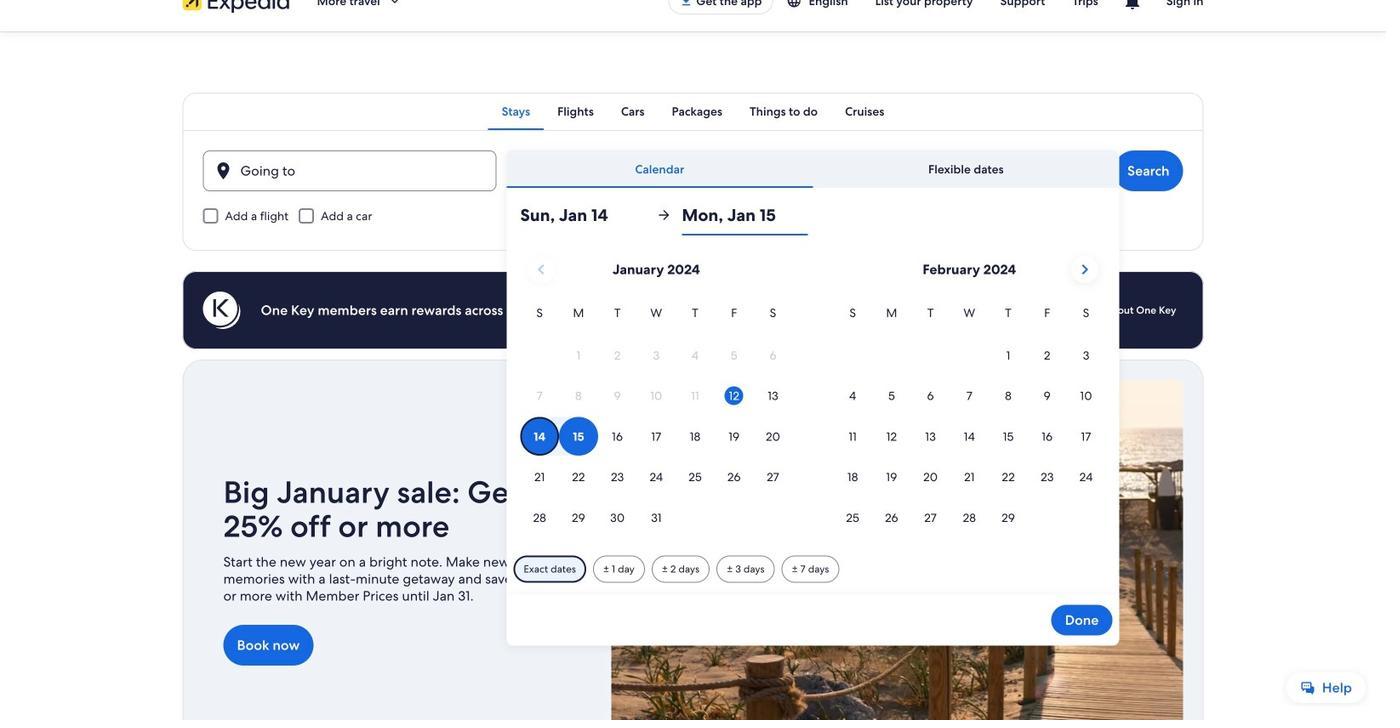 Task type: locate. For each thing, give the bounding box(es) containing it.
directional image
[[656, 208, 672, 223]]

today element
[[725, 387, 743, 406]]

application
[[520, 249, 1106, 539]]

previous month image
[[531, 260, 551, 280]]

download the app button image
[[679, 0, 693, 8]]

main content
[[0, 31, 1386, 721]]

1 vertical spatial tab list
[[507, 151, 1119, 188]]

tab list
[[183, 93, 1204, 130], [507, 151, 1119, 188]]

february 2024 element
[[833, 304, 1106, 539]]



Task type: vqa. For each thing, say whether or not it's contained in the screenshot.
bottommost "tab list"
yes



Task type: describe. For each thing, give the bounding box(es) containing it.
expedia logo image
[[183, 0, 290, 13]]

january 2024 element
[[520, 304, 792, 539]]

0 vertical spatial tab list
[[183, 93, 1204, 130]]

next month image
[[1074, 260, 1095, 280]]

communication center icon image
[[1122, 0, 1143, 11]]

small image
[[787, 0, 809, 9]]

more travel image
[[387, 0, 402, 9]]



